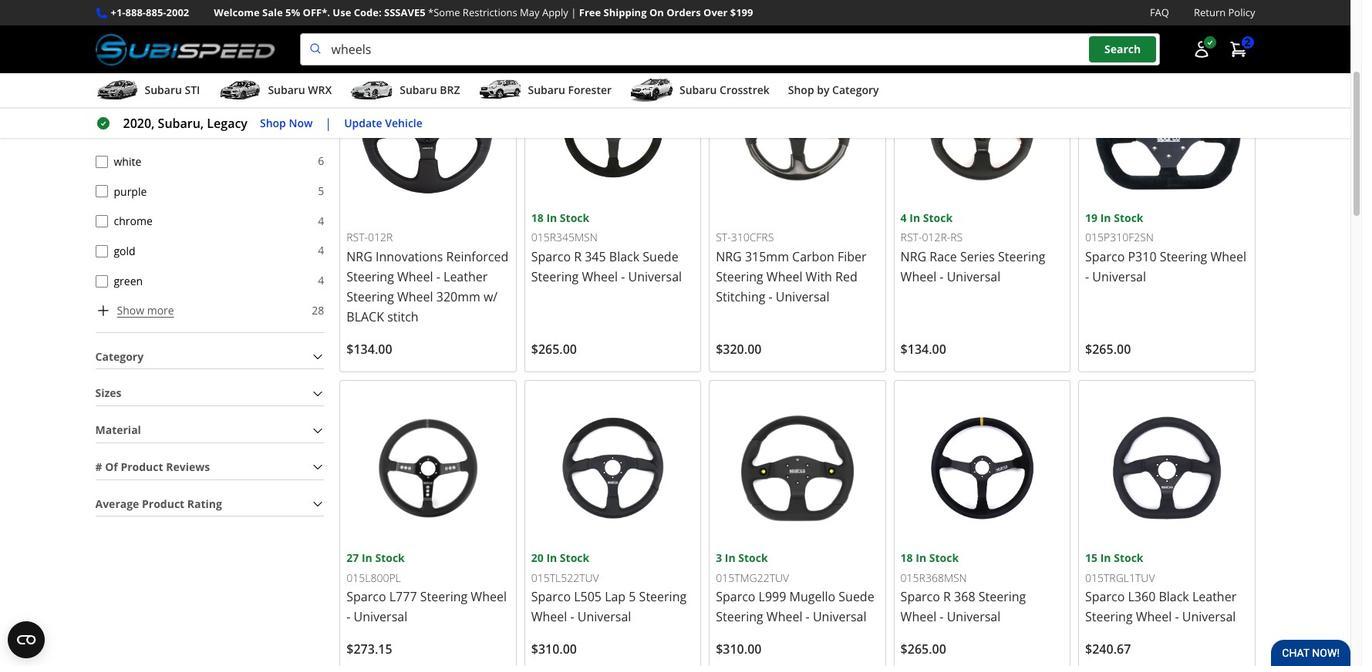 Task type: vqa. For each thing, say whether or not it's contained in the screenshot.


Task type: describe. For each thing, give the bounding box(es) containing it.
return
[[1194, 5, 1226, 19]]

sparco l505 lap 5 steering wheel - universal image
[[531, 387, 694, 550]]

*some restrictions may apply | free shipping on orders over $199
[[428, 5, 753, 19]]

update vehicle
[[344, 116, 423, 130]]

series
[[960, 248, 995, 265]]

nrg 315mm carbon fiber steering wheel with red stitching - universal
[[716, 248, 867, 305]]

products
[[661, 12, 707, 27]]

49
[[312, 4, 324, 19]]

# of product reviews button
[[95, 456, 324, 479]]

subaru brz
[[400, 83, 460, 97]]

nrg 315mm carbon fiber steering wheel with red stitching - universal image
[[716, 47, 879, 210]]

carbon
[[792, 248, 834, 265]]

show more button
[[95, 302, 174, 320]]

update vehicle button
[[344, 115, 423, 132]]

$265.00 for -
[[901, 641, 946, 658]]

subaru for subaru forester
[[528, 83, 565, 97]]

leather inside nrg innovations reinforced steering wheel - leather steering wheel 320mm w/ black stitch
[[444, 268, 488, 285]]

015tl522tuv
[[531, 570, 599, 585]]

in for sparco l999 mugello suede steering wheel - universal
[[725, 551, 736, 566]]

subaru brz button
[[350, 76, 460, 107]]

3
[[716, 551, 722, 566]]

012r-
[[922, 230, 950, 245]]

p310
[[1128, 248, 1157, 265]]

sizes button
[[95, 382, 324, 406]]

shop now link
[[260, 115, 313, 132]]

1 vertical spatial chrome
[[114, 214, 153, 228]]

0 horizontal spatial 5
[[318, 183, 324, 198]]

purple
[[114, 184, 147, 199]]

$240.67
[[1085, 641, 1131, 658]]

faq link
[[1150, 5, 1169, 21]]

sparco r 368 steering wheel - universal image
[[901, 387, 1064, 550]]

steering down the rst-012r
[[347, 268, 394, 285]]

19 in stock 015p310f2sn sparco p310 steering wheel - universal
[[1085, 211, 1246, 285]]

subaru sti
[[145, 83, 200, 97]]

category button
[[95, 345, 324, 369]]

search
[[1105, 42, 1141, 57]]

subaru wrx button
[[219, 76, 332, 107]]

9
[[318, 94, 324, 108]]

3 in stock 015tmg22tuv sparco l999 mugello suede steering wheel - universal
[[716, 551, 874, 626]]

$199
[[730, 5, 753, 19]]

$273.15
[[347, 641, 392, 658]]

a subaru crosstrek thumbnail image image
[[630, 79, 673, 102]]

w/
[[484, 288, 498, 305]]

in for sparco l360 black leather steering wheel - universal
[[1100, 551, 1111, 566]]

reviews
[[166, 460, 210, 474]]

category
[[832, 83, 879, 97]]

legacy
[[207, 115, 248, 132]]

green button
[[95, 275, 108, 287]]

material
[[95, 423, 141, 437]]

stock for sparco l999 mugello suede steering wheel - universal
[[738, 551, 768, 566]]

average product rating button
[[95, 493, 324, 516]]

2020, subaru, legacy
[[123, 115, 248, 132]]

in for nrg race series steering wheel - universal
[[910, 211, 920, 225]]

wrx
[[308, 83, 332, 97]]

subaru for subaru wrx
[[268, 83, 305, 97]]

r for 345
[[574, 248, 582, 265]]

policy
[[1228, 5, 1255, 19]]

2020,
[[123, 115, 155, 132]]

universal inside 20 in stock 015tl522tuv sparco l505 lap 5 steering wheel - universal
[[578, 609, 631, 626]]

orders
[[667, 5, 701, 19]]

shop by category
[[788, 83, 879, 97]]

blue button
[[95, 36, 108, 48]]

345
[[585, 248, 606, 265]]

vehicle
[[385, 116, 423, 130]]

use
[[333, 5, 351, 19]]

368
[[954, 589, 975, 606]]

now
[[289, 116, 313, 130]]

restrictions
[[463, 5, 517, 19]]

18 in stock 015r345msn sparco r 345 black suede steering wheel - universal
[[531, 211, 682, 285]]

white
[[114, 154, 141, 169]]

sparco l999 mugello suede steering wheel - universal image
[[716, 387, 879, 550]]

sparco for sparco l999 mugello suede steering wheel - universal
[[716, 589, 755, 606]]

in for sparco l777 steering wheel - universal
[[362, 551, 372, 566]]

stock for sparco l505 lap 5 steering wheel - universal
[[560, 551, 589, 566]]

all
[[593, 12, 606, 27]]

310cfrs
[[731, 230, 774, 245]]

universal inside 4 in stock rst-012r-rs nrg race series steering wheel - universal
[[947, 268, 1001, 285]]

include all universal products
[[552, 12, 707, 27]]

- inside 4 in stock rst-012r-rs nrg race series steering wheel - universal
[[940, 268, 944, 285]]

subispeed logo image
[[95, 33, 275, 66]]

red
[[114, 64, 131, 79]]

wheel inside 20 in stock 015tl522tuv sparco l505 lap 5 steering wheel - universal
[[531, 609, 567, 626]]

black for black chrome
[[114, 124, 140, 139]]

wheel inside 19 in stock 015p310f2sn sparco p310 steering wheel - universal
[[1210, 248, 1246, 265]]

885-
[[146, 5, 166, 19]]

suede inside '3 in stock 015tmg22tuv sparco l999 mugello suede steering wheel - universal'
[[839, 589, 874, 606]]

in for sparco p310 steering wheel - universal
[[1100, 211, 1111, 225]]

015tmg22tuv
[[716, 570, 789, 585]]

leather inside 15 in stock 015trgl1tuv sparco l360 black leather steering wheel - universal
[[1192, 589, 1237, 606]]

4 for green
[[318, 273, 324, 288]]

15
[[1085, 551, 1098, 566]]

sparco l777 steering wheel - universal image
[[347, 387, 510, 550]]

universal inside nrg 315mm carbon fiber steering wheel with red stitching - universal
[[776, 288, 829, 305]]

may
[[520, 5, 540, 19]]

subaru forester
[[528, 83, 612, 97]]

silver button
[[95, 96, 108, 108]]

+1-888-885-2002 link
[[111, 5, 189, 21]]

20
[[531, 551, 544, 566]]

wheel inside 27 in stock 015l800pl sparco l777 steering wheel - universal
[[471, 589, 507, 606]]

20 in stock 015tl522tuv sparco l505 lap 5 steering wheel - universal
[[531, 551, 687, 626]]

sparco for sparco r 368 steering wheel - universal
[[901, 589, 940, 606]]

015r368msn
[[901, 570, 967, 585]]

stock for nrg race series steering wheel - universal
[[923, 211, 953, 225]]

in for sparco l505 lap 5 steering wheel - universal
[[546, 551, 557, 566]]

subaru crosstrek
[[680, 83, 770, 97]]

- inside 27 in stock 015l800pl sparco l777 steering wheel - universal
[[347, 609, 351, 626]]

subaru for subaru sti
[[145, 83, 182, 97]]

black button
[[95, 6, 108, 18]]

#
[[95, 460, 102, 474]]

stock for sparco l360 black leather steering wheel - universal
[[1114, 551, 1143, 566]]

universal inside 27 in stock 015l800pl sparco l777 steering wheel - universal
[[354, 609, 407, 626]]

steering up black
[[347, 288, 394, 305]]

- inside 15 in stock 015trgl1tuv sparco l360 black leather steering wheel - universal
[[1175, 609, 1179, 626]]

l999
[[759, 589, 786, 606]]

15 in stock 015trgl1tuv sparco l360 black leather steering wheel - universal
[[1085, 551, 1237, 626]]

+1-888-885-2002
[[111, 5, 189, 19]]

012r
[[368, 230, 393, 245]]

015r345msn
[[531, 230, 598, 245]]

black for black
[[114, 5, 140, 19]]

015trgl1tuv
[[1085, 570, 1155, 585]]

purple button
[[95, 185, 108, 198]]

l505
[[574, 589, 602, 606]]

2
[[1244, 35, 1251, 50]]

universal inside 15 in stock 015trgl1tuv sparco l360 black leather steering wheel - universal
[[1182, 609, 1236, 626]]

8
[[318, 124, 324, 138]]

gold button
[[95, 245, 108, 257]]

stock for sparco p310 steering wheel - universal
[[1114, 211, 1143, 225]]

4 for gold
[[318, 243, 324, 258]]

steering inside 20 in stock 015tl522tuv sparco l505 lap 5 steering wheel - universal
[[639, 589, 687, 606]]

$310.00 for sparco l505 lap 5 steering wheel - universal
[[531, 641, 577, 658]]

stock for sparco r 368 steering wheel - universal
[[929, 551, 959, 566]]

sparco for sparco l505 lap 5 steering wheel - universal
[[531, 589, 571, 606]]

black inside 15 in stock 015trgl1tuv sparco l360 black leather steering wheel - universal
[[1159, 589, 1189, 606]]

$134.00 for nrg innovations reinforced steering wheel - leather steering wheel 320mm w/ black stitch
[[347, 341, 392, 358]]



Task type: locate. For each thing, give the bounding box(es) containing it.
steering inside 27 in stock 015l800pl sparco l777 steering wheel - universal
[[420, 589, 468, 606]]

1 horizontal spatial black
[[1159, 589, 1189, 606]]

5 down 6
[[318, 183, 324, 198]]

|
[[571, 5, 576, 19], [325, 115, 332, 132]]

- inside nrg 315mm carbon fiber steering wheel with red stitching - universal
[[769, 288, 773, 305]]

sparco down 015tl522tuv
[[531, 589, 571, 606]]

innovations
[[376, 248, 443, 265]]

steering inside 18 in stock 015r368msn sparco r 368 steering wheel - universal
[[979, 589, 1026, 606]]

sale
[[262, 5, 283, 19]]

0 horizontal spatial rst-
[[347, 230, 368, 245]]

nrg for nrg 315mm carbon fiber steering wheel with red stitching - universal
[[716, 248, 742, 265]]

stock inside 20 in stock 015tl522tuv sparco l505 lap 5 steering wheel - universal
[[560, 551, 589, 566]]

subaru for subaru brz
[[400, 83, 437, 97]]

2 nrg from the left
[[716, 248, 742, 265]]

1 subaru from the left
[[145, 83, 182, 97]]

chrome button
[[95, 215, 108, 228]]

material button
[[95, 419, 324, 443]]

black right black chrome button
[[114, 124, 140, 139]]

0 horizontal spatial $310.00
[[531, 641, 577, 658]]

a subaru sti thumbnail image image
[[95, 79, 138, 102]]

wheel inside '3 in stock 015tmg22tuv sparco l999 mugello suede steering wheel - universal'
[[767, 609, 803, 626]]

18 up 015r368msn at the right of the page
[[901, 551, 913, 566]]

subaru left sti
[[145, 83, 182, 97]]

button image
[[1192, 40, 1211, 59]]

4
[[901, 211, 907, 225], [318, 213, 324, 228], [318, 243, 324, 258], [318, 273, 324, 288]]

1 vertical spatial 10
[[312, 64, 324, 79]]

stock up 015p310f2sn on the top right
[[1114, 211, 1143, 225]]

sparco l360 black leather steering wheel - universal image
[[1085, 387, 1248, 550]]

$310.00 down l999
[[716, 641, 762, 658]]

0 vertical spatial product
[[121, 460, 163, 474]]

black
[[609, 248, 640, 265], [1159, 589, 1189, 606]]

18 up 015r345msn
[[531, 211, 544, 225]]

$310.00 down l505
[[531, 641, 577, 658]]

steering inside 4 in stock rst-012r-rs nrg race series steering wheel - universal
[[998, 248, 1046, 265]]

subaru inside subaru forester dropdown button
[[528, 83, 565, 97]]

sparco inside 15 in stock 015trgl1tuv sparco l360 black leather steering wheel - universal
[[1085, 589, 1125, 606]]

subaru for subaru crosstrek
[[680, 83, 717, 97]]

mugello
[[789, 589, 835, 606]]

apply
[[542, 5, 568, 19]]

1 horizontal spatial 5
[[629, 589, 636, 606]]

shop left by
[[788, 83, 814, 97]]

more
[[147, 303, 174, 318]]

1 vertical spatial black
[[114, 124, 140, 139]]

2 horizontal spatial nrg
[[901, 248, 926, 265]]

1 horizontal spatial $310.00
[[716, 641, 762, 658]]

rst-012r
[[347, 230, 393, 245]]

10 for blue
[[312, 34, 324, 49]]

steering inside 15 in stock 015trgl1tuv sparco l360 black leather steering wheel - universal
[[1085, 609, 1133, 626]]

sparco down 015r345msn
[[531, 248, 571, 265]]

- inside 19 in stock 015p310f2sn sparco p310 steering wheel - universal
[[1085, 268, 1089, 285]]

steering right p310
[[1160, 248, 1207, 265]]

| right 8
[[325, 115, 332, 132]]

steering up $240.67
[[1085, 609, 1133, 626]]

sparco down 015tmg22tuv
[[716, 589, 755, 606]]

subaru crosstrek button
[[630, 76, 770, 107]]

1 vertical spatial product
[[142, 496, 184, 511]]

free
[[579, 5, 601, 19]]

subaru left "forester"
[[528, 83, 565, 97]]

in inside 15 in stock 015trgl1tuv sparco l360 black leather steering wheel - universal
[[1100, 551, 1111, 566]]

sparco down 015r368msn at the right of the page
[[901, 589, 940, 606]]

5 inside 20 in stock 015tl522tuv sparco l505 lap 5 steering wheel - universal
[[629, 589, 636, 606]]

shop for shop now
[[260, 116, 286, 130]]

0 vertical spatial 10
[[312, 34, 324, 49]]

nrg inside nrg innovations reinforced steering wheel - leather steering wheel 320mm w/ black stitch
[[347, 248, 372, 265]]

red
[[835, 268, 857, 285]]

steering down 015r345msn
[[531, 268, 579, 285]]

stitch
[[387, 308, 419, 325]]

0 vertical spatial 18
[[531, 211, 544, 225]]

steering right 368
[[979, 589, 1026, 606]]

1 horizontal spatial nrg
[[716, 248, 742, 265]]

universal inside the 18 in stock 015r345msn sparco r 345 black suede steering wheel - universal
[[628, 268, 682, 285]]

1 $310.00 from the left
[[531, 641, 577, 658]]

1 horizontal spatial 18
[[901, 551, 913, 566]]

0 horizontal spatial |
[[325, 115, 332, 132]]

in inside 18 in stock 015r368msn sparco r 368 steering wheel - universal
[[916, 551, 926, 566]]

subaru left 'brz'
[[400, 83, 437, 97]]

black chrome button
[[95, 126, 108, 138]]

leather up 320mm
[[444, 268, 488, 285]]

5%
[[285, 5, 300, 19]]

subaru inside subaru sti dropdown button
[[145, 83, 182, 97]]

wheel inside 18 in stock 015r368msn sparco r 368 steering wheel - universal
[[901, 609, 937, 626]]

product right of
[[121, 460, 163, 474]]

0 vertical spatial |
[[571, 5, 576, 19]]

in for sparco r 345 black suede steering wheel - universal
[[546, 211, 557, 225]]

gold
[[114, 244, 135, 258]]

steering inside the 18 in stock 015r345msn sparco r 345 black suede steering wheel - universal
[[531, 268, 579, 285]]

shop now
[[260, 116, 313, 130]]

1 nrg from the left
[[347, 248, 372, 265]]

1 horizontal spatial shop
[[788, 83, 814, 97]]

stock up 015trgl1tuv
[[1114, 551, 1143, 566]]

category
[[95, 349, 144, 364]]

nrg inside nrg 315mm carbon fiber steering wheel with red stitching - universal
[[716, 248, 742, 265]]

2 subaru from the left
[[268, 83, 305, 97]]

| left free
[[571, 5, 576, 19]]

subaru left crosstrek
[[680, 83, 717, 97]]

0 vertical spatial black
[[609, 248, 640, 265]]

*some
[[428, 5, 460, 19]]

on
[[649, 5, 664, 19]]

open widget image
[[8, 622, 45, 659]]

1 vertical spatial black
[[1159, 589, 1189, 606]]

-
[[436, 268, 440, 285], [621, 268, 625, 285], [940, 268, 944, 285], [1085, 268, 1089, 285], [769, 288, 773, 305], [347, 609, 351, 626], [570, 609, 574, 626], [806, 609, 810, 626], [940, 609, 944, 626], [1175, 609, 1179, 626]]

shop left now in the top left of the page
[[260, 116, 286, 130]]

stock up 015tl522tuv
[[560, 551, 589, 566]]

0 vertical spatial 5
[[318, 183, 324, 198]]

in inside '3 in stock 015tmg22tuv sparco l999 mugello suede steering wheel - universal'
[[725, 551, 736, 566]]

1 horizontal spatial $265.00
[[901, 641, 946, 658]]

1 vertical spatial leather
[[1192, 589, 1237, 606]]

2 horizontal spatial $265.00
[[1085, 341, 1131, 358]]

search input field
[[300, 33, 1160, 66]]

0 horizontal spatial shop
[[260, 116, 286, 130]]

stock up 015r368msn at the right of the page
[[929, 551, 959, 566]]

nrg race series steering wheel - universal image
[[901, 47, 1064, 210]]

sparco for sparco p310 steering wheel - universal
[[1085, 248, 1125, 265]]

- inside 18 in stock 015r368msn sparco r 368 steering wheel - universal
[[940, 609, 944, 626]]

white button
[[95, 155, 108, 168]]

forester
[[568, 83, 612, 97]]

4 subaru from the left
[[528, 83, 565, 97]]

18 inside 18 in stock 015r368msn sparco r 368 steering wheel - universal
[[901, 551, 913, 566]]

universal inside 19 in stock 015p310f2sn sparco p310 steering wheel - universal
[[1092, 268, 1146, 285]]

+1-
[[111, 5, 125, 19]]

r left 345 in the top left of the page
[[574, 248, 582, 265]]

sizes
[[95, 386, 122, 401]]

2 rst- from the left
[[901, 230, 922, 245]]

4 inside 4 in stock rst-012r-rs nrg race series steering wheel - universal
[[901, 211, 907, 225]]

nrg for nrg innovations reinforced steering wheel - leather steering wheel 320mm w/ black stitch
[[347, 248, 372, 265]]

reinforced
[[446, 248, 508, 265]]

chrome down subaru sti dropdown button at the top
[[143, 124, 182, 139]]

sparco inside 18 in stock 015r368msn sparco r 368 steering wheel - universal
[[901, 589, 940, 606]]

subaru inside subaru wrx dropdown button
[[268, 83, 305, 97]]

return policy
[[1194, 5, 1255, 19]]

l777
[[389, 589, 417, 606]]

steering right lap
[[639, 589, 687, 606]]

faq
[[1150, 5, 1169, 19]]

in inside 27 in stock 015l800pl sparco l777 steering wheel - universal
[[362, 551, 372, 566]]

stock inside '3 in stock 015tmg22tuv sparco l999 mugello suede steering wheel - universal'
[[738, 551, 768, 566]]

2 black from the top
[[114, 124, 140, 139]]

stock inside 27 in stock 015l800pl sparco l777 steering wheel - universal
[[375, 551, 405, 566]]

0 horizontal spatial black
[[609, 248, 640, 265]]

subaru forester button
[[479, 76, 612, 107]]

$310.00
[[531, 641, 577, 658], [716, 641, 762, 658]]

in inside 19 in stock 015p310f2sn sparco p310 steering wheel - universal
[[1100, 211, 1111, 225]]

red button
[[95, 66, 108, 78]]

wheel inside nrg 315mm carbon fiber steering wheel with red stitching - universal
[[767, 268, 803, 285]]

$265.00 for steering
[[531, 341, 577, 358]]

315mm
[[745, 248, 789, 265]]

$310.00 for sparco l999 mugello suede steering wheel - universal
[[716, 641, 762, 658]]

sparco inside '3 in stock 015tmg22tuv sparco l999 mugello suede steering wheel - universal'
[[716, 589, 755, 606]]

steering down l999
[[716, 609, 763, 626]]

in inside the 18 in stock 015r345msn sparco r 345 black suede steering wheel - universal
[[546, 211, 557, 225]]

steering inside '3 in stock 015tmg22tuv sparco l999 mugello suede steering wheel - universal'
[[716, 609, 763, 626]]

10 down off*.
[[312, 34, 324, 49]]

0 horizontal spatial $265.00
[[531, 341, 577, 358]]

sparco r 345 black suede steering wheel - universal image
[[531, 47, 694, 210]]

wheel inside 15 in stock 015trgl1tuv sparco l360 black leather steering wheel - universal
[[1136, 609, 1172, 626]]

4 in stock rst-012r-rs nrg race series steering wheel - universal
[[901, 211, 1046, 285]]

wheel
[[1210, 248, 1246, 265], [397, 268, 433, 285], [582, 268, 618, 285], [767, 268, 803, 285], [901, 268, 937, 285], [397, 288, 433, 305], [471, 589, 507, 606], [531, 609, 567, 626], [767, 609, 803, 626], [901, 609, 937, 626], [1136, 609, 1172, 626]]

in inside 4 in stock rst-012r-rs nrg race series steering wheel - universal
[[910, 211, 920, 225]]

show
[[117, 303, 144, 318]]

stitching
[[716, 288, 765, 305]]

rst- inside 4 in stock rst-012r-rs nrg race series steering wheel - universal
[[901, 230, 922, 245]]

product down # of product reviews
[[142, 496, 184, 511]]

shop for shop by category
[[788, 83, 814, 97]]

stock inside 18 in stock 015r368msn sparco r 368 steering wheel - universal
[[929, 551, 959, 566]]

steering right l777
[[420, 589, 468, 606]]

- inside the 18 in stock 015r345msn sparco r 345 black suede steering wheel - universal
[[621, 268, 625, 285]]

18 for sparco r 345 black suede steering wheel - universal
[[531, 211, 544, 225]]

black right "l360"
[[1159, 589, 1189, 606]]

stock up 012r-
[[923, 211, 953, 225]]

average product rating
[[95, 496, 222, 511]]

black chrome
[[114, 124, 182, 139]]

r inside 18 in stock 015r368msn sparco r 368 steering wheel - universal
[[943, 589, 951, 606]]

product inside average product rating dropdown button
[[142, 496, 184, 511]]

888-
[[125, 5, 146, 19]]

1 vertical spatial suede
[[839, 589, 874, 606]]

1 vertical spatial |
[[325, 115, 332, 132]]

l360
[[1128, 589, 1156, 606]]

1 rst- from the left
[[347, 230, 368, 245]]

sparco inside 20 in stock 015tl522tuv sparco l505 lap 5 steering wheel - universal
[[531, 589, 571, 606]]

stock up 015r345msn
[[560, 211, 589, 225]]

- inside '3 in stock 015tmg22tuv sparco l999 mugello suede steering wheel - universal'
[[806, 609, 810, 626]]

015l800pl
[[347, 570, 401, 585]]

a subaru wrx thumbnail image image
[[219, 79, 262, 102]]

nrg innovations reinforced steering wheel - leather steering wheel 320mm w/ black stitch
[[347, 248, 508, 325]]

steering right series
[[998, 248, 1046, 265]]

in inside 20 in stock 015tl522tuv sparco l505 lap 5 steering wheel - universal
[[546, 551, 557, 566]]

0 vertical spatial shop
[[788, 83, 814, 97]]

$265.00 for universal
[[1085, 341, 1131, 358]]

shop inside dropdown button
[[788, 83, 814, 97]]

0 vertical spatial black
[[114, 5, 140, 19]]

chrome down purple
[[114, 214, 153, 228]]

universal
[[609, 12, 658, 27], [628, 268, 682, 285], [947, 268, 1001, 285], [1092, 268, 1146, 285], [776, 288, 829, 305], [354, 609, 407, 626], [578, 609, 631, 626], [813, 609, 867, 626], [947, 609, 1001, 626], [1182, 609, 1236, 626]]

2 $134.00 from the left
[[901, 341, 946, 358]]

black right the black button
[[114, 5, 140, 19]]

sssave5
[[384, 5, 425, 19]]

$265.00
[[531, 341, 577, 358], [1085, 341, 1131, 358], [901, 641, 946, 658]]

steering up the stitching
[[716, 268, 763, 285]]

wheel inside the 18 in stock 015r345msn sparco r 345 black suede steering wheel - universal
[[582, 268, 618, 285]]

0 vertical spatial leather
[[444, 268, 488, 285]]

5 right lap
[[629, 589, 636, 606]]

subaru inside subaru brz "dropdown button"
[[400, 83, 437, 97]]

10
[[312, 34, 324, 49], [312, 64, 324, 79]]

sparco down 015trgl1tuv
[[1085, 589, 1125, 606]]

leather right "l360"
[[1192, 589, 1237, 606]]

1 horizontal spatial |
[[571, 5, 576, 19]]

subaru
[[145, 83, 182, 97], [268, 83, 305, 97], [400, 83, 437, 97], [528, 83, 565, 97], [680, 83, 717, 97]]

10 for red
[[312, 64, 324, 79]]

0 vertical spatial chrome
[[143, 124, 182, 139]]

in for sparco r 368 steering wheel - universal
[[916, 551, 926, 566]]

r inside the 18 in stock 015r345msn sparco r 345 black suede steering wheel - universal
[[574, 248, 582, 265]]

steering inside nrg 315mm carbon fiber steering wheel with red stitching - universal
[[716, 268, 763, 285]]

stock inside the 18 in stock 015r345msn sparco r 345 black suede steering wheel - universal
[[560, 211, 589, 225]]

st-310cfrs
[[716, 230, 774, 245]]

suede right mugello
[[839, 589, 874, 606]]

1 black from the top
[[114, 5, 140, 19]]

sparco for sparco l777 steering wheel - universal
[[347, 589, 386, 606]]

18 for sparco r 368 steering wheel - universal
[[901, 551, 913, 566]]

r left 368
[[943, 589, 951, 606]]

subaru,
[[158, 115, 204, 132]]

rating
[[187, 496, 222, 511]]

0 horizontal spatial 18
[[531, 211, 544, 225]]

suede right 345 in the top left of the page
[[643, 248, 678, 265]]

stock for sparco l777 steering wheel - universal
[[375, 551, 405, 566]]

stock inside 19 in stock 015p310f2sn sparco p310 steering wheel - universal
[[1114, 211, 1143, 225]]

in
[[546, 211, 557, 225], [910, 211, 920, 225], [1100, 211, 1111, 225], [362, 551, 372, 566], [546, 551, 557, 566], [725, 551, 736, 566], [916, 551, 926, 566], [1100, 551, 1111, 566]]

fiber
[[838, 248, 867, 265]]

18 inside the 18 in stock 015r345msn sparco r 345 black suede steering wheel - universal
[[531, 211, 544, 225]]

black
[[347, 308, 384, 325]]

1 vertical spatial 5
[[629, 589, 636, 606]]

sparco down 015p310f2sn on the top right
[[1085, 248, 1125, 265]]

2 $310.00 from the left
[[716, 641, 762, 658]]

sparco for sparco l360 black leather steering wheel - universal
[[1085, 589, 1125, 606]]

nrg down the rst-012r
[[347, 248, 372, 265]]

of
[[105, 460, 118, 474]]

sparco down 015l800pl
[[347, 589, 386, 606]]

sti
[[185, 83, 200, 97]]

update
[[344, 116, 382, 130]]

19
[[1085, 211, 1098, 225]]

product inside # of product reviews dropdown button
[[121, 460, 163, 474]]

stock up 015tmg22tuv
[[738, 551, 768, 566]]

6
[[318, 154, 324, 168]]

steering
[[998, 248, 1046, 265], [1160, 248, 1207, 265], [347, 268, 394, 285], [531, 268, 579, 285], [716, 268, 763, 285], [347, 288, 394, 305], [420, 589, 468, 606], [639, 589, 687, 606], [979, 589, 1026, 606], [716, 609, 763, 626], [1085, 609, 1133, 626]]

by
[[817, 83, 829, 97]]

0 horizontal spatial r
[[574, 248, 582, 265]]

$134.00 for nrg race series steering wheel - universal
[[901, 341, 946, 358]]

shop
[[788, 83, 814, 97], [260, 116, 286, 130]]

2002
[[166, 5, 189, 19]]

3 subaru from the left
[[400, 83, 437, 97]]

1 horizontal spatial rst-
[[901, 230, 922, 245]]

1 horizontal spatial $134.00
[[901, 341, 946, 358]]

suede inside the 18 in stock 015r345msn sparco r 345 black suede steering wheel - universal
[[643, 248, 678, 265]]

show more
[[117, 303, 174, 318]]

4 for chrome
[[318, 213, 324, 228]]

sparco p310 steering wheel - universal image
[[1085, 47, 1248, 210]]

27
[[347, 551, 359, 566]]

0 horizontal spatial $134.00
[[347, 341, 392, 358]]

0 vertical spatial suede
[[643, 248, 678, 265]]

$134.00
[[347, 341, 392, 358], [901, 341, 946, 358]]

1 horizontal spatial suede
[[839, 589, 874, 606]]

stock up 015l800pl
[[375, 551, 405, 566]]

search button
[[1089, 37, 1156, 62]]

sparco inside 27 in stock 015l800pl sparco l777 steering wheel - universal
[[347, 589, 386, 606]]

steering inside 19 in stock 015p310f2sn sparco p310 steering wheel - universal
[[1160, 248, 1207, 265]]

product
[[121, 460, 163, 474], [142, 496, 184, 511]]

black
[[114, 5, 140, 19], [114, 124, 140, 139]]

1 vertical spatial r
[[943, 589, 951, 606]]

1 horizontal spatial r
[[943, 589, 951, 606]]

sparco inside the 18 in stock 015r345msn sparco r 345 black suede steering wheel - universal
[[531, 248, 571, 265]]

- inside nrg innovations reinforced steering wheel - leather steering wheel 320mm w/ black stitch
[[436, 268, 440, 285]]

stock inside 15 in stock 015trgl1tuv sparco l360 black leather steering wheel - universal
[[1114, 551, 1143, 566]]

0 horizontal spatial nrg
[[347, 248, 372, 265]]

subaru up the shop now
[[268, 83, 305, 97]]

sparco for sparco r 345 black suede steering wheel - universal
[[531, 248, 571, 265]]

3 nrg from the left
[[901, 248, 926, 265]]

015p310f2sn
[[1085, 230, 1154, 245]]

0 horizontal spatial suede
[[643, 248, 678, 265]]

nrg down st-
[[716, 248, 742, 265]]

nrg left the race
[[901, 248, 926, 265]]

1 horizontal spatial leather
[[1192, 589, 1237, 606]]

universal inside 18 in stock 015r368msn sparco r 368 steering wheel - universal
[[947, 609, 1001, 626]]

leather
[[444, 268, 488, 285], [1192, 589, 1237, 606]]

black right 345 in the top left of the page
[[609, 248, 640, 265]]

a subaru forester thumbnail image image
[[479, 79, 522, 102]]

black inside the 18 in stock 015r345msn sparco r 345 black suede steering wheel - universal
[[609, 248, 640, 265]]

1 $134.00 from the left
[[347, 341, 392, 358]]

0 vertical spatial r
[[574, 248, 582, 265]]

with
[[806, 268, 832, 285]]

st-
[[716, 230, 731, 245]]

10 up wrx
[[312, 64, 324, 79]]

shipping
[[604, 5, 647, 19]]

1 10 from the top
[[312, 34, 324, 49]]

subaru inside subaru crosstrek dropdown button
[[680, 83, 717, 97]]

0 horizontal spatial leather
[[444, 268, 488, 285]]

5 subaru from the left
[[680, 83, 717, 97]]

blue
[[114, 35, 136, 49]]

1 vertical spatial shop
[[260, 116, 286, 130]]

a subaru brz thumbnail image image
[[350, 79, 394, 102]]

stock
[[560, 211, 589, 225], [923, 211, 953, 225], [1114, 211, 1143, 225], [375, 551, 405, 566], [560, 551, 589, 566], [738, 551, 768, 566], [929, 551, 959, 566], [1114, 551, 1143, 566]]

1 vertical spatial 18
[[901, 551, 913, 566]]

nrg inside 4 in stock rst-012r-rs nrg race series steering wheel - universal
[[901, 248, 926, 265]]

- inside 20 in stock 015tl522tuv sparco l505 lap 5 steering wheel - universal
[[570, 609, 574, 626]]

2 10 from the top
[[312, 64, 324, 79]]

sparco inside 19 in stock 015p310f2sn sparco p310 steering wheel - universal
[[1085, 248, 1125, 265]]

nrg innovations reinforced steering wheel - leather steering wheel 320mm w/ black stitch image
[[347, 47, 510, 210]]

r for 368
[[943, 589, 951, 606]]

wheel inside 4 in stock rst-012r-rs nrg race series steering wheel - universal
[[901, 268, 937, 285]]

stock inside 4 in stock rst-012r-rs nrg race series steering wheel - universal
[[923, 211, 953, 225]]

universal inside '3 in stock 015tmg22tuv sparco l999 mugello suede steering wheel - universal'
[[813, 609, 867, 626]]

stock for sparco r 345 black suede steering wheel - universal
[[560, 211, 589, 225]]

silver
[[114, 94, 140, 109]]



